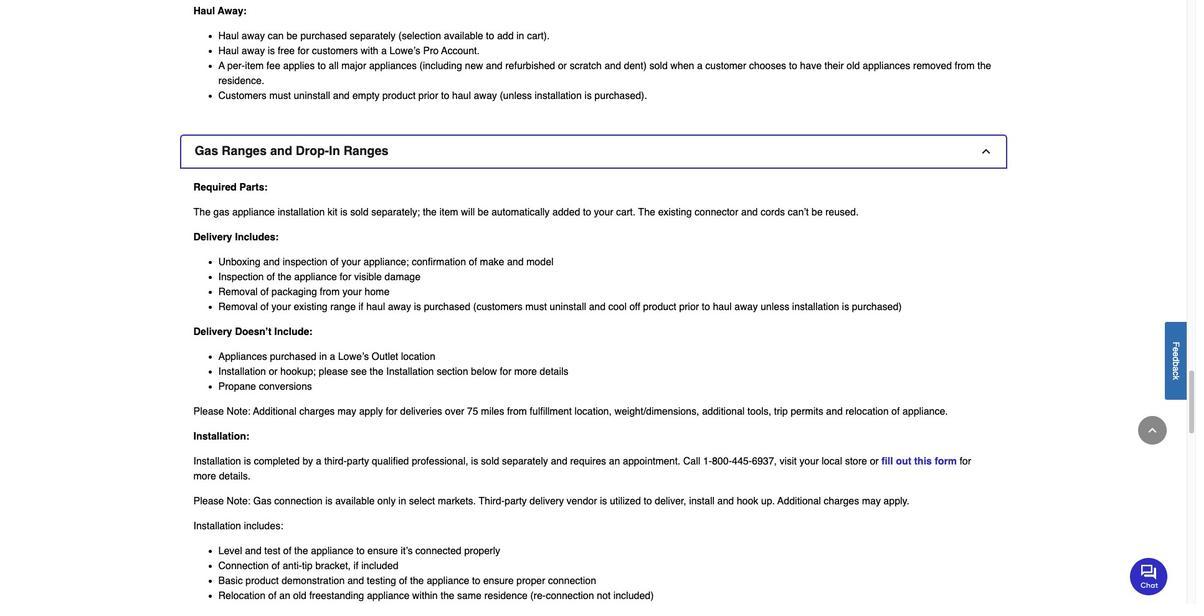 Task type: locate. For each thing, give the bounding box(es) containing it.
1 vertical spatial available
[[335, 496, 375, 507]]

0 vertical spatial available
[[444, 31, 483, 42]]

the right removed
[[977, 61, 991, 72]]

from up the "range"
[[320, 287, 340, 298]]

sold inside haul away can be purchased separately (selection available to add in cart). haul away is free for customers with a lowe's pro account. a per-item fee applies to all major appliances (including new and refurbished or scratch and dent) sold when a customer chooses to have their old appliances removed from the residence. customers must uninstall and empty product prior to haul away (unless installation is purchased).
[[649, 61, 668, 72]]

with
[[361, 46, 378, 57]]

2 horizontal spatial sold
[[649, 61, 668, 72]]

of left make
[[469, 257, 477, 268]]

appliance
[[232, 207, 275, 218], [294, 272, 337, 283], [311, 546, 354, 557], [427, 576, 469, 587], [367, 591, 410, 602]]

ranges right in on the top left of page
[[344, 144, 389, 158]]

1 the from the left
[[193, 207, 211, 218]]

old right the their
[[847, 61, 860, 72]]

0 vertical spatial if
[[359, 302, 363, 313]]

additional right up.
[[777, 496, 821, 507]]

0 horizontal spatial be
[[286, 31, 298, 42]]

1 note: from the top
[[227, 406, 250, 418]]

completed
[[254, 456, 300, 467]]

existing
[[658, 207, 692, 218], [294, 302, 327, 313]]

1 vertical spatial party
[[505, 496, 527, 507]]

your up the "range"
[[342, 287, 362, 298]]

installation
[[535, 91, 582, 102], [278, 207, 325, 218], [792, 302, 839, 313]]

the inside the unboxing and inspection of your appliance; confirmation of make and model inspection of the appliance for visible damage removal of packaging from your home removal of your existing range if haul away is purchased (customers must uninstall and cool off product prior to haul away unless installation is purchased)
[[278, 272, 291, 283]]

of up doesn't
[[260, 302, 269, 313]]

(re-
[[530, 591, 546, 602]]

delivery down gas
[[193, 232, 232, 243]]

sold right dent)
[[649, 61, 668, 72]]

a inside appliances purchased in a lowe's outlet location installation or hookup; please see the installation section below for more details propane conversions
[[330, 352, 335, 363]]

uninstall inside the unboxing and inspection of your appliance; confirmation of make and model inspection of the appliance for visible damage removal of packaging from your home removal of your existing range if haul away is purchased (customers must uninstall and cool off product prior to haul away unless installation is purchased)
[[550, 302, 586, 313]]

0 vertical spatial prior
[[418, 91, 438, 102]]

sold right 'kit'
[[350, 207, 369, 218]]

fill
[[882, 456, 893, 467]]

or inside appliances purchased in a lowe's outlet location installation or hookup; please see the installation section below for more details propane conversions
[[269, 367, 278, 378]]

0 horizontal spatial gas
[[195, 144, 218, 158]]

1 horizontal spatial may
[[862, 496, 881, 507]]

applies
[[283, 61, 315, 72]]

may left apply.
[[862, 496, 881, 507]]

1 vertical spatial please
[[193, 496, 224, 507]]

old down demonstration
[[293, 591, 306, 602]]

haul down home
[[366, 302, 385, 313]]

2 vertical spatial installation
[[792, 302, 839, 313]]

1 horizontal spatial ensure
[[483, 576, 514, 587]]

must down model
[[525, 302, 547, 313]]

charges down conversions
[[299, 406, 335, 418]]

0 vertical spatial may
[[337, 406, 356, 418]]

e up b
[[1171, 352, 1181, 357]]

note:
[[227, 406, 250, 418], [227, 496, 250, 507]]

if right bracket,
[[354, 561, 359, 572]]

available
[[444, 31, 483, 42], [335, 496, 375, 507]]

away left can
[[242, 31, 265, 42]]

0 horizontal spatial party
[[347, 456, 369, 467]]

your
[[594, 207, 613, 218], [341, 257, 361, 268], [342, 287, 362, 298], [272, 302, 291, 313], [800, 456, 819, 467]]

0 horizontal spatial chevron up image
[[980, 145, 992, 158]]

installation left 'kit'
[[278, 207, 325, 218]]

testing
[[367, 576, 396, 587]]

major
[[341, 61, 366, 72]]

from right miles
[[507, 406, 527, 418]]

1 horizontal spatial installation
[[535, 91, 582, 102]]

0 vertical spatial more
[[514, 367, 537, 378]]

visit
[[780, 456, 797, 467]]

only
[[377, 496, 396, 507]]

0 vertical spatial from
[[955, 61, 975, 72]]

all
[[329, 61, 339, 72]]

1 please from the top
[[193, 406, 224, 418]]

1 horizontal spatial additional
[[777, 496, 821, 507]]

0 horizontal spatial uninstall
[[294, 91, 330, 102]]

1 vertical spatial removal
[[218, 302, 258, 313]]

a inside button
[[1171, 366, 1181, 371]]

must inside the unboxing and inspection of your appliance; confirmation of make and model inspection of the appliance for visible damage removal of packaging from your home removal of your existing range if haul away is purchased (customers must uninstall and cool off product prior to haul away unless installation is purchased)
[[525, 302, 547, 313]]

included
[[361, 561, 398, 572]]

note: down propane
[[227, 406, 250, 418]]

can
[[268, 31, 284, 42]]

store
[[845, 456, 867, 467]]

connection left not
[[546, 591, 594, 602]]

product right empty
[[382, 91, 416, 102]]

haul for haul away:
[[193, 6, 215, 17]]

away left unless
[[735, 302, 758, 313]]

prior down (including
[[418, 91, 438, 102]]

0 horizontal spatial from
[[320, 287, 340, 298]]

form
[[935, 456, 957, 467]]

note: for gas
[[227, 496, 250, 507]]

in up please
[[319, 352, 327, 363]]

1 vertical spatial haul
[[218, 31, 239, 42]]

connection right proper
[[548, 576, 596, 587]]

apply.
[[884, 496, 909, 507]]

installation down the location
[[386, 367, 434, 378]]

1 vertical spatial ensure
[[483, 576, 514, 587]]

0 horizontal spatial lowe's
[[338, 352, 369, 363]]

and right permits
[[826, 406, 843, 418]]

will
[[461, 207, 475, 218]]

2 delivery from the top
[[193, 327, 232, 338]]

lowe's down (selection
[[390, 46, 420, 57]]

a
[[381, 46, 387, 57], [697, 61, 703, 72], [330, 352, 335, 363], [1171, 366, 1181, 371], [316, 456, 321, 467]]

1 vertical spatial note:
[[227, 496, 250, 507]]

appliances purchased in a lowe's outlet location installation or hookup; please see the installation section below for more details propane conversions
[[218, 352, 569, 393]]

the right "separately;"
[[423, 207, 437, 218]]

haul down away:
[[218, 31, 239, 42]]

1 horizontal spatial the
[[638, 207, 655, 218]]

and left cords
[[741, 207, 758, 218]]

existing inside the unboxing and inspection of your appliance; confirmation of make and model inspection of the appliance for visible damage removal of packaging from your home removal of your existing range if haul away is purchased (customers must uninstall and cool off product prior to haul away unless installation is purchased)
[[294, 302, 327, 313]]

1 vertical spatial chevron up image
[[1146, 424, 1159, 437]]

1 horizontal spatial ranges
[[344, 144, 389, 158]]

chevron up image
[[980, 145, 992, 158], [1146, 424, 1159, 437]]

item
[[245, 61, 264, 72], [439, 207, 458, 218]]

be right "can't"
[[812, 207, 823, 218]]

separately;
[[371, 207, 420, 218]]

for inside the unboxing and inspection of your appliance; confirmation of make and model inspection of the appliance for visible damage removal of packaging from your home removal of your existing range if haul away is purchased (customers must uninstall and cool off product prior to haul away unless installation is purchased)
[[340, 272, 351, 283]]

and left drop-
[[270, 144, 292, 158]]

unless
[[761, 302, 789, 313]]

is left the free
[[268, 46, 275, 57]]

0 horizontal spatial the
[[193, 207, 211, 218]]

cart).
[[527, 31, 550, 42]]

refurbished
[[505, 61, 555, 72]]

f e e d b a c k button
[[1165, 322, 1187, 400]]

charges
[[299, 406, 335, 418], [824, 496, 859, 507]]

e
[[1171, 347, 1181, 352], [1171, 352, 1181, 357]]

0 horizontal spatial old
[[293, 591, 306, 602]]

1 horizontal spatial haul
[[452, 91, 471, 102]]

third-
[[324, 456, 347, 467]]

lowe's
[[390, 46, 420, 57], [338, 352, 369, 363]]

connection down the by
[[274, 496, 323, 507]]

0 vertical spatial note:
[[227, 406, 250, 418]]

1 vertical spatial installation
[[278, 207, 325, 218]]

ensure up included
[[367, 546, 398, 557]]

delivery doesn't include:
[[193, 327, 313, 338]]

connected
[[415, 546, 461, 557]]

or inside haul away can be purchased separately (selection available to add in cart). haul away is free for customers with a lowe's pro account. a per-item fee applies to all major appliances (including new and refurbished or scratch and dent) sold when a customer chooses to have their old appliances removed from the residence. customers must uninstall and empty product prior to haul away (unless installation is purchased).
[[558, 61, 567, 72]]

1 removal from the top
[[218, 287, 258, 298]]

installation
[[218, 367, 266, 378], [386, 367, 434, 378], [193, 456, 241, 467], [193, 521, 241, 532]]

haul left away:
[[193, 6, 215, 17]]

please note: additional charges may apply for deliveries over 75 miles from fulfillment location, weight/dimensions, additional tools, trip permits and relocation of appliance.
[[193, 406, 948, 418]]

purchased inside haul away can be purchased separately (selection available to add in cart). haul away is free for customers with a lowe's pro account. a per-item fee applies to all major appliances (including new and refurbished or scratch and dent) sold when a customer chooses to have their old appliances removed from the residence. customers must uninstall and empty product prior to haul away (unless installation is purchased).
[[300, 31, 347, 42]]

appliance.
[[903, 406, 948, 418]]

parts:
[[239, 182, 268, 193]]

b
[[1171, 361, 1181, 366]]

section
[[437, 367, 468, 378]]

0 vertical spatial additional
[[253, 406, 296, 418]]

below
[[471, 367, 497, 378]]

0 vertical spatial lowe's
[[390, 46, 420, 57]]

1 horizontal spatial available
[[444, 31, 483, 42]]

separately up "delivery"
[[502, 456, 548, 467]]

gas up includes:
[[253, 496, 272, 507]]

an down anti-
[[279, 591, 290, 602]]

of right relocation
[[891, 406, 900, 418]]

and left hook
[[717, 496, 734, 507]]

appliances
[[218, 352, 267, 363]]

0 horizontal spatial may
[[337, 406, 356, 418]]

2 horizontal spatial be
[[812, 207, 823, 218]]

be
[[286, 31, 298, 42], [478, 207, 489, 218], [812, 207, 823, 218]]

for inside appliances purchased in a lowe's outlet location installation or hookup; please see the installation section below for more details propane conversions
[[500, 367, 511, 378]]

1 vertical spatial or
[[269, 367, 278, 378]]

please note: gas connection is available only in select markets. third-party delivery vendor is utilized to deliver, install and hook up. additional charges may apply.
[[193, 496, 909, 507]]

1 ranges from the left
[[222, 144, 267, 158]]

haul away:
[[193, 6, 247, 17]]

note: up installation includes:
[[227, 496, 250, 507]]

0 horizontal spatial product
[[245, 576, 279, 587]]

0 vertical spatial installation
[[535, 91, 582, 102]]

1 vertical spatial must
[[525, 302, 547, 313]]

haul up a
[[218, 46, 239, 57]]

0 horizontal spatial existing
[[294, 302, 327, 313]]

installation includes:
[[193, 521, 283, 532]]

reused.
[[825, 207, 859, 218]]

hookup;
[[280, 367, 316, 378]]

is down damage
[[414, 302, 421, 313]]

1 horizontal spatial or
[[558, 61, 567, 72]]

tools,
[[747, 406, 771, 418]]

0 vertical spatial must
[[269, 91, 291, 102]]

1 delivery from the top
[[193, 232, 232, 243]]

be inside haul away can be purchased separately (selection available to add in cart). haul away is free for customers with a lowe's pro account. a per-item fee applies to all major appliances (including new and refurbished or scratch and dent) sold when a customer chooses to have their old appliances removed from the residence. customers must uninstall and empty product prior to haul away (unless installation is purchased).
[[286, 31, 298, 42]]

1 horizontal spatial uninstall
[[550, 302, 586, 313]]

0 horizontal spatial available
[[335, 496, 375, 507]]

and left cool
[[589, 302, 606, 313]]

and right new
[[486, 61, 503, 72]]

0 horizontal spatial item
[[245, 61, 264, 72]]

removal up delivery doesn't include:
[[218, 302, 258, 313]]

item left fee
[[245, 61, 264, 72]]

in inside appliances purchased in a lowe's outlet location installation or hookup; please see the installation section below for more details propane conversions
[[319, 352, 327, 363]]

purchased up customers
[[300, 31, 347, 42]]

1 appliances from the left
[[369, 61, 417, 72]]

0 vertical spatial charges
[[299, 406, 335, 418]]

1 horizontal spatial old
[[847, 61, 860, 72]]

old
[[847, 61, 860, 72], [293, 591, 306, 602]]

available inside haul away can be purchased separately (selection available to add in cart). haul away is free for customers with a lowe's pro account. a per-item fee applies to all major appliances (including new and refurbished or scratch and dent) sold when a customer chooses to have their old appliances removed from the residence. customers must uninstall and empty product prior to haul away (unless installation is purchased).
[[444, 31, 483, 42]]

your down packaging
[[272, 302, 291, 313]]

d
[[1171, 357, 1181, 361]]

lowe's inside appliances purchased in a lowe's outlet location installation or hookup; please see the installation section below for more details propane conversions
[[338, 352, 369, 363]]

is down scratch
[[585, 91, 592, 102]]

1 horizontal spatial prior
[[679, 302, 699, 313]]

1 vertical spatial from
[[320, 287, 340, 298]]

separately inside haul away can be purchased separately (selection available to add in cart). haul away is free for customers with a lowe's pro account. a per-item fee applies to all major appliances (including new and refurbished or scratch and dent) sold when a customer chooses to have their old appliances removed from the residence. customers must uninstall and empty product prior to haul away (unless installation is purchased).
[[350, 31, 396, 42]]

additional
[[702, 406, 745, 418]]

available up account.
[[444, 31, 483, 42]]

0 horizontal spatial sold
[[350, 207, 369, 218]]

1 vertical spatial sold
[[350, 207, 369, 218]]

ensure up residence
[[483, 576, 514, 587]]

charges down "local"
[[824, 496, 859, 507]]

for more details.
[[193, 456, 971, 482]]

0 vertical spatial ensure
[[367, 546, 398, 557]]

0 vertical spatial delivery
[[193, 232, 232, 243]]

required
[[193, 182, 237, 193]]

1 vertical spatial lowe's
[[338, 352, 369, 363]]

product right off
[[643, 302, 676, 313]]

appliance down parts:
[[232, 207, 275, 218]]

professional,
[[412, 456, 468, 467]]

gas up required
[[195, 144, 218, 158]]

0 vertical spatial haul
[[193, 6, 215, 17]]

properly
[[464, 546, 500, 557]]

delivery up appliances
[[193, 327, 232, 338]]

old inside level and test of the appliance to ensure it's connected properly connection of anti-tip bracket, if included basic product demonstration and testing of the appliance to ensure proper connection relocation of an old freestanding appliance within the same residence (re-connection not included)
[[293, 591, 306, 602]]

please down details.
[[193, 496, 224, 507]]

0 horizontal spatial appliances
[[369, 61, 417, 72]]

appliance down the inspection at the left
[[294, 272, 337, 283]]

utilized
[[610, 496, 641, 507]]

of right test
[[283, 546, 291, 557]]

1 vertical spatial may
[[862, 496, 881, 507]]

2 horizontal spatial or
[[870, 456, 879, 467]]

for inside haul away can be purchased separately (selection available to add in cart). haul away is free for customers with a lowe's pro account. a per-item fee applies to all major appliances (including new and refurbished or scratch and dent) sold when a customer chooses to have their old appliances removed from the residence. customers must uninstall and empty product prior to haul away (unless installation is purchased).
[[298, 46, 309, 57]]

0 vertical spatial item
[[245, 61, 264, 72]]

haul left unless
[[713, 302, 732, 313]]

confirmation
[[412, 257, 466, 268]]

1 horizontal spatial be
[[478, 207, 489, 218]]

1 vertical spatial an
[[279, 591, 290, 602]]

2 note: from the top
[[227, 496, 250, 507]]

be right will
[[478, 207, 489, 218]]

0 vertical spatial uninstall
[[294, 91, 330, 102]]

appliances left removed
[[863, 61, 910, 72]]

and left empty
[[333, 91, 350, 102]]

0 vertical spatial separately
[[350, 31, 396, 42]]

1 horizontal spatial an
[[609, 456, 620, 467]]

purchased
[[300, 31, 347, 42], [270, 352, 316, 363]]

2 please from the top
[[193, 496, 224, 507]]

0 vertical spatial in
[[516, 31, 524, 42]]

gas inside "button"
[[195, 144, 218, 158]]

the left same
[[441, 591, 454, 602]]

removal
[[218, 287, 258, 298], [218, 302, 258, 313]]

1 vertical spatial product
[[643, 302, 676, 313]]

purchased up hookup;
[[270, 352, 316, 363]]

2 horizontal spatial product
[[643, 302, 676, 313]]

prior right off
[[679, 302, 699, 313]]

item inside haul away can be purchased separately (selection available to add in cart). haul away is free for customers with a lowe's pro account. a per-item fee applies to all major appliances (including new and refurbished or scratch and dent) sold when a customer chooses to have their old appliances removed from the residence. customers must uninstall and empty product prior to haul away (unless installation is purchased).
[[245, 61, 264, 72]]

the inside appliances purchased in a lowe's outlet location installation or hookup; please see the installation section below for more details propane conversions
[[370, 367, 383, 378]]

appliances down with
[[369, 61, 417, 72]]

0 horizontal spatial prior
[[418, 91, 438, 102]]

old inside haul away can be purchased separately (selection available to add in cart). haul away is free for customers with a lowe's pro account. a per-item fee applies to all major appliances (including new and refurbished or scratch and dent) sold when a customer chooses to have their old appliances removed from the residence. customers must uninstall and empty product prior to haul away (unless installation is purchased).
[[847, 61, 860, 72]]

2 removal from the top
[[218, 302, 258, 313]]

installation is completed by a third-party qualified professional, is sold separately and requires an appointment. call   1-800-445-6937, visit your local store or fill out this form
[[193, 456, 957, 467]]

1 vertical spatial purchased
[[270, 352, 316, 363]]

and down "includes:"
[[263, 257, 280, 268]]

for right below
[[500, 367, 511, 378]]

1 vertical spatial delivery
[[193, 327, 232, 338]]

1 horizontal spatial separately
[[502, 456, 548, 467]]

when
[[670, 61, 694, 72]]

is
[[268, 46, 275, 57], [585, 91, 592, 102], [340, 207, 347, 218], [414, 302, 421, 313], [842, 302, 849, 313], [244, 456, 251, 467], [471, 456, 478, 467], [325, 496, 332, 507], [600, 496, 607, 507]]

0 horizontal spatial ranges
[[222, 144, 267, 158]]

0 horizontal spatial must
[[269, 91, 291, 102]]

1 vertical spatial uninstall
[[550, 302, 586, 313]]

1 vertical spatial charges
[[824, 496, 859, 507]]

party left "delivery"
[[505, 496, 527, 507]]

qualified
[[372, 456, 409, 467]]

additional
[[253, 406, 296, 418], [777, 496, 821, 507]]

or left the fill
[[870, 456, 879, 467]]

uninstall down applies
[[294, 91, 330, 102]]

1 horizontal spatial appliances
[[863, 61, 910, 72]]

more left details.
[[193, 471, 216, 482]]

2 the from the left
[[638, 207, 655, 218]]

0 horizontal spatial or
[[269, 367, 278, 378]]

markets.
[[438, 496, 476, 507]]

of down inspection
[[260, 287, 269, 298]]

0 horizontal spatial separately
[[350, 31, 396, 42]]

0 vertical spatial chevron up image
[[980, 145, 992, 158]]

f e e d b a c k
[[1171, 342, 1181, 380]]

75
[[467, 406, 478, 418]]

purchased (customers
[[424, 302, 522, 313]]

be up the free
[[286, 31, 298, 42]]

1 horizontal spatial more
[[514, 367, 537, 378]]

for inside for more details.
[[960, 456, 971, 467]]

installation right unless
[[792, 302, 839, 313]]

inspection
[[218, 272, 264, 283]]

chevron up image inside scroll to top element
[[1146, 424, 1159, 437]]

appliance up same
[[427, 576, 469, 587]]

1 horizontal spatial chevron up image
[[1146, 424, 1159, 437]]

packaging
[[272, 287, 317, 298]]

haul inside haul away can be purchased separately (selection available to add in cart). haul away is free for customers with a lowe's pro account. a per-item fee applies to all major appliances (including new and refurbished or scratch and dent) sold when a customer chooses to have their old appliances removed from the residence. customers must uninstall and empty product prior to haul away (unless installation is purchased).
[[452, 91, 471, 102]]

delivery for delivery includes:
[[193, 232, 232, 243]]

1 vertical spatial if
[[354, 561, 359, 572]]

basic
[[218, 576, 243, 587]]

2 ranges from the left
[[344, 144, 389, 158]]

in
[[516, 31, 524, 42], [319, 352, 327, 363], [398, 496, 406, 507]]

sold
[[649, 61, 668, 72], [350, 207, 369, 218], [481, 456, 499, 467]]

location
[[401, 352, 435, 363]]

the
[[193, 207, 211, 218], [638, 207, 655, 218]]

installation inside haul away can be purchased separately (selection available to add in cart). haul away is free for customers with a lowe's pro account. a per-item fee applies to all major appliances (including new and refurbished or scratch and dent) sold when a customer chooses to have their old appliances removed from the residence. customers must uninstall and empty product prior to haul away (unless installation is purchased).
[[535, 91, 582, 102]]

may left apply on the left of page
[[337, 406, 356, 418]]

2 vertical spatial product
[[245, 576, 279, 587]]

drop-
[[296, 144, 329, 158]]

hook
[[737, 496, 758, 507]]



Task type: describe. For each thing, give the bounding box(es) containing it.
0 horizontal spatial additional
[[253, 406, 296, 418]]

the gas appliance installation kit is sold separately; the item will be automatically added to your cart. the existing connector and cords can't be reused.
[[193, 207, 859, 218]]

pro
[[423, 46, 439, 57]]

in inside haul away can be purchased separately (selection available to add in cart). haul away is free for customers with a lowe's pro account. a per-item fee applies to all major appliances (including new and refurbished or scratch and dent) sold when a customer chooses to have their old appliances removed from the residence. customers must uninstall and empty product prior to haul away (unless installation is purchased).
[[516, 31, 524, 42]]

2 vertical spatial haul
[[218, 46, 239, 57]]

unboxing and inspection of your appliance; confirmation of make and model inspection of the appliance for visible damage removal of packaging from your home removal of your existing range if haul away is purchased (customers must uninstall and cool off product prior to haul away unless installation is purchased)
[[218, 257, 902, 313]]

appliance;
[[364, 257, 409, 268]]

please for please note: gas connection is available only in select markets. third-party delivery vendor is utilized to deliver, install and hook up. additional charges may apply.
[[193, 496, 224, 507]]

of right testing
[[399, 576, 407, 587]]

away down home
[[388, 302, 411, 313]]

product inside haul away can be purchased separately (selection available to add in cart). haul away is free for customers with a lowe's pro account. a per-item fee applies to all major appliances (including new and refurbished or scratch and dent) sold when a customer chooses to have their old appliances removed from the residence. customers must uninstall and empty product prior to haul away (unless installation is purchased).
[[382, 91, 416, 102]]

of right "relocation"
[[268, 591, 277, 602]]

of down test
[[272, 561, 280, 572]]

scroll to top element
[[1138, 416, 1167, 445]]

note: for additional
[[227, 406, 250, 418]]

fee
[[267, 61, 280, 72]]

c
[[1171, 371, 1181, 375]]

details
[[540, 367, 569, 378]]

is down third-
[[325, 496, 332, 507]]

prior inside the unboxing and inspection of your appliance; confirmation of make and model inspection of the appliance for visible damage removal of packaging from your home removal of your existing range if haul away is purchased (customers must uninstall and cool off product prior to haul away unless installation is purchased)
[[679, 302, 699, 313]]

from inside haul away can be purchased separately (selection available to add in cart). haul away is free for customers with a lowe's pro account. a per-item fee applies to all major appliances (including new and refurbished or scratch and dent) sold when a customer chooses to have their old appliances removed from the residence. customers must uninstall and empty product prior to haul away (unless installation is purchased).
[[955, 61, 975, 72]]

2 appliances from the left
[[863, 61, 910, 72]]

from inside the unboxing and inspection of your appliance; confirmation of make and model inspection of the appliance for visible damage removal of packaging from your home removal of your existing range if haul away is purchased (customers must uninstall and cool off product prior to haul away unless installation is purchased)
[[320, 287, 340, 298]]

the up within
[[410, 576, 424, 587]]

residence.
[[218, 76, 264, 87]]

weight/dimensions,
[[614, 406, 699, 418]]

must inside haul away can be purchased separately (selection available to add in cart). haul away is free for customers with a lowe's pro account. a per-item fee applies to all major appliances (including new and refurbished or scratch and dent) sold when a customer chooses to have their old appliances removed from the residence. customers must uninstall and empty product prior to haul away (unless installation is purchased).
[[269, 91, 291, 102]]

(unless
[[500, 91, 532, 102]]

the inside haul away can be purchased separately (selection available to add in cart). haul away is free for customers with a lowe's pro account. a per-item fee applies to all major appliances (including new and refurbished or scratch and dent) sold when a customer chooses to have their old appliances removed from the residence. customers must uninstall and empty product prior to haul away (unless installation is purchased).
[[977, 61, 991, 72]]

product inside level and test of the appliance to ensure it's connected properly connection of anti-tip bracket, if included basic product demonstration and testing of the appliance to ensure proper connection relocation of an old freestanding appliance within the same residence (re-connection not included)
[[245, 576, 279, 587]]

bracket,
[[315, 561, 351, 572]]

0 horizontal spatial haul
[[366, 302, 385, 313]]

chevron up image inside gas ranges and drop-in ranges "button"
[[980, 145, 992, 158]]

2 e from the top
[[1171, 352, 1181, 357]]

within
[[412, 591, 438, 602]]

outlet
[[372, 352, 398, 363]]

permits
[[791, 406, 823, 418]]

2 vertical spatial connection
[[546, 591, 594, 602]]

your up visible
[[341, 257, 361, 268]]

a right the by
[[316, 456, 321, 467]]

and right make
[[507, 257, 524, 268]]

installation:
[[193, 431, 249, 443]]

of up packaging
[[267, 272, 275, 283]]

same
[[457, 591, 482, 602]]

per-
[[227, 61, 245, 72]]

1 horizontal spatial party
[[505, 496, 527, 507]]

installation up level
[[193, 521, 241, 532]]

appointment.
[[623, 456, 680, 467]]

fill out this form link
[[882, 456, 957, 467]]

account.
[[441, 46, 480, 57]]

your right the visit
[[800, 456, 819, 467]]

new
[[465, 61, 483, 72]]

appliance down testing
[[367, 591, 410, 602]]

to inside the unboxing and inspection of your appliance; confirmation of make and model inspection of the appliance for visible damage removal of packaging from your home removal of your existing range if haul away is purchased (customers must uninstall and cool off product prior to haul away unless installation is purchased)
[[702, 302, 710, 313]]

a right when
[[697, 61, 703, 72]]

purchased inside appliances purchased in a lowe's outlet location installation or hookup; please see the installation section below for more details propane conversions
[[270, 352, 316, 363]]

and up freestanding
[[347, 576, 364, 587]]

is right 'kit'
[[340, 207, 347, 218]]

an inside level and test of the appliance to ensure it's connected properly connection of anti-tip bracket, if included basic product demonstration and testing of the appliance to ensure proper connection relocation of an old freestanding appliance within the same residence (re-connection not included)
[[279, 591, 290, 602]]

local
[[822, 456, 842, 467]]

lowe's inside haul away can be purchased separately (selection available to add in cart). haul away is free for customers with a lowe's pro account. a per-item fee applies to all major appliances (including new and refurbished or scratch and dent) sold when a customer chooses to have their old appliances removed from the residence. customers must uninstall and empty product prior to haul away (unless installation is purchased).
[[390, 46, 420, 57]]

propane
[[218, 382, 256, 393]]

haul for haul away can be purchased separately (selection available to add in cart). haul away is free for customers with a lowe's pro account. a per-item fee applies to all major appliances (including new and refurbished or scratch and dent) sold when a customer chooses to have their old appliances removed from the residence. customers must uninstall and empty product prior to haul away (unless installation is purchased).
[[218, 31, 239, 42]]

relocation
[[218, 591, 265, 602]]

home
[[365, 287, 390, 298]]

product inside the unboxing and inspection of your appliance; confirmation of make and model inspection of the appliance for visible damage removal of packaging from your home removal of your existing range if haul away is purchased (customers must uninstall and cool off product prior to haul away unless installation is purchased)
[[643, 302, 676, 313]]

2 horizontal spatial haul
[[713, 302, 732, 313]]

chooses
[[749, 61, 786, 72]]

0 vertical spatial connection
[[274, 496, 323, 507]]

tip
[[302, 561, 313, 572]]

1 horizontal spatial item
[[439, 207, 458, 218]]

miles
[[481, 406, 504, 418]]

appliance up bracket,
[[311, 546, 354, 557]]

1 horizontal spatial charges
[[824, 496, 859, 507]]

1 vertical spatial additional
[[777, 496, 821, 507]]

1 horizontal spatial existing
[[658, 207, 692, 218]]

cart.
[[616, 207, 636, 218]]

1 e from the top
[[1171, 347, 1181, 352]]

uninstall inside haul away can be purchased separately (selection available to add in cart). haul away is free for customers with a lowe's pro account. a per-item fee applies to all major appliances (including new and refurbished or scratch and dent) sold when a customer chooses to have their old appliances removed from the residence. customers must uninstall and empty product prior to haul away (unless installation is purchased).
[[294, 91, 330, 102]]

2 vertical spatial in
[[398, 496, 406, 507]]

select
[[409, 496, 435, 507]]

range
[[330, 302, 356, 313]]

6937,
[[752, 456, 777, 467]]

relocation
[[845, 406, 889, 418]]

installation up details.
[[193, 456, 241, 467]]

call
[[683, 456, 700, 467]]

installation down appliances
[[218, 367, 266, 378]]

is right the vendor
[[600, 496, 607, 507]]

2 vertical spatial from
[[507, 406, 527, 418]]

the up 'tip'
[[294, 546, 308, 557]]

can't
[[788, 207, 809, 218]]

0 horizontal spatial charges
[[299, 406, 335, 418]]

(including
[[419, 61, 462, 72]]

away left (unless
[[474, 91, 497, 102]]

level
[[218, 546, 242, 557]]

if inside the unboxing and inspection of your appliance; confirmation of make and model inspection of the appliance for visible damage removal of packaging from your home removal of your existing range if haul away is purchased (customers must uninstall and cool off product prior to haul away unless installation is purchased)
[[359, 302, 363, 313]]

installation inside the unboxing and inspection of your appliance; confirmation of make and model inspection of the appliance for visible damage removal of packaging from your home removal of your existing range if haul away is purchased (customers must uninstall and cool off product prior to haul away unless installation is purchased)
[[792, 302, 839, 313]]

is right professional,
[[471, 456, 478, 467]]

required parts:
[[193, 182, 268, 193]]

for right apply on the left of page
[[386, 406, 397, 418]]

prior inside haul away can be purchased separately (selection available to add in cart). haul away is free for customers with a lowe's pro account. a per-item fee applies to all major appliances (including new and refurbished or scratch and dent) sold when a customer chooses to have their old appliances removed from the residence. customers must uninstall and empty product prior to haul away (unless installation is purchased).
[[418, 91, 438, 102]]

2 vertical spatial sold
[[481, 456, 499, 467]]

proper
[[516, 576, 545, 587]]

chat invite button image
[[1130, 557, 1168, 595]]

please
[[319, 367, 348, 378]]

customer
[[705, 61, 746, 72]]

vendor
[[567, 496, 597, 507]]

appliance inside the unboxing and inspection of your appliance; confirmation of make and model inspection of the appliance for visible damage removal of packaging from your home removal of your existing range if haul away is purchased (customers must uninstall and cool off product prior to haul away unless installation is purchased)
[[294, 272, 337, 283]]

customers
[[218, 91, 267, 102]]

gas ranges and drop-in ranges
[[195, 144, 389, 158]]

1 horizontal spatial gas
[[253, 496, 272, 507]]

of right the inspection at the left
[[330, 257, 339, 268]]

level and test of the appliance to ensure it's connected properly connection of anti-tip bracket, if included basic product demonstration and testing of the appliance to ensure proper connection relocation of an old freestanding appliance within the same residence (re-connection not included)
[[218, 546, 654, 602]]

delivery includes:
[[193, 232, 279, 243]]

away:
[[218, 6, 247, 17]]

1 vertical spatial separately
[[502, 456, 548, 467]]

and inside "button"
[[270, 144, 292, 158]]

cool
[[608, 302, 627, 313]]

more inside appliances purchased in a lowe's outlet location installation or hookup; please see the installation section below for more details propane conversions
[[514, 367, 537, 378]]

trip
[[774, 406, 788, 418]]

removed
[[913, 61, 952, 72]]

deliveries
[[400, 406, 442, 418]]

0 horizontal spatial ensure
[[367, 546, 398, 557]]

(selection
[[398, 31, 441, 42]]

more inside for more details.
[[193, 471, 216, 482]]

0 vertical spatial an
[[609, 456, 620, 467]]

purchased).
[[594, 91, 647, 102]]

is up details.
[[244, 456, 251, 467]]

1 vertical spatial connection
[[548, 576, 596, 587]]

kit
[[328, 207, 337, 218]]

and left dent)
[[604, 61, 621, 72]]

their
[[824, 61, 844, 72]]

if inside level and test of the appliance to ensure it's connected properly connection of anti-tip bracket, if included basic product demonstration and testing of the appliance to ensure proper connection relocation of an old freestanding appliance within the same residence (re-connection not included)
[[354, 561, 359, 572]]

delivery
[[530, 496, 564, 507]]

delivery for delivery doesn't include:
[[193, 327, 232, 338]]

free
[[278, 46, 295, 57]]

install
[[689, 496, 715, 507]]

800-
[[712, 456, 732, 467]]

away up per-
[[242, 46, 265, 57]]

fulfillment
[[530, 406, 572, 418]]

please for please note: additional charges may apply for deliveries over 75 miles from fulfillment location, weight/dimensions, additional tools, trip permits and relocation of appliance.
[[193, 406, 224, 418]]

add
[[497, 31, 514, 42]]

and left requires
[[551, 456, 567, 467]]

location,
[[575, 406, 612, 418]]

damage
[[385, 272, 421, 283]]

residence
[[484, 591, 528, 602]]

includes:
[[235, 232, 279, 243]]

automatically
[[491, 207, 550, 218]]

deliver,
[[655, 496, 686, 507]]

visible
[[354, 272, 382, 283]]

by
[[303, 456, 313, 467]]

added
[[552, 207, 580, 218]]

model
[[526, 257, 554, 268]]

a right with
[[381, 46, 387, 57]]

and up connection at left bottom
[[245, 546, 262, 557]]

details.
[[219, 471, 250, 482]]

your left cart.
[[594, 207, 613, 218]]

make
[[480, 257, 504, 268]]

purchased)
[[852, 302, 902, 313]]

is left purchased)
[[842, 302, 849, 313]]



Task type: vqa. For each thing, say whether or not it's contained in the screenshot.
1st The from the right
yes



